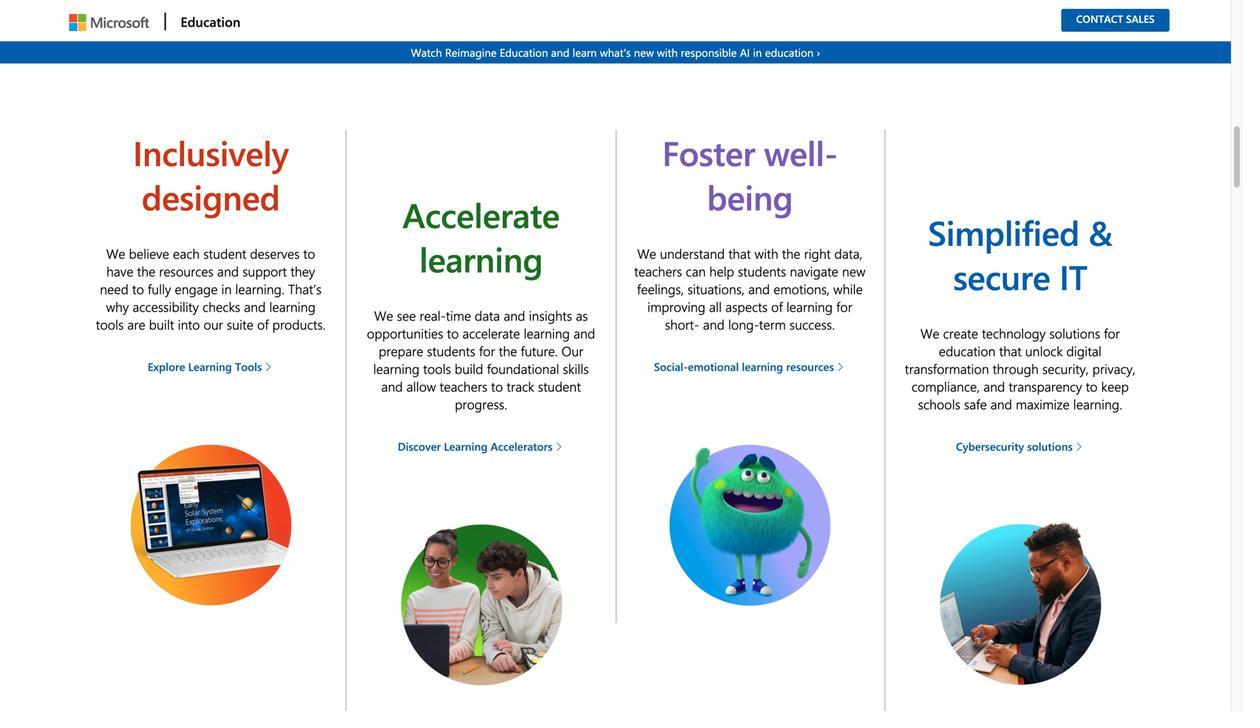 Task type: vqa. For each thing, say whether or not it's contained in the screenshot.


Task type: describe. For each thing, give the bounding box(es) containing it.
ai
[[740, 45, 750, 60]]

education link
[[164, 1, 245, 42]]

teachers inside we understand that with the right data, teachers can help students navigate new feelings, situations, and emotions, while improving all aspects of learning for short- and long-term success.
[[634, 262, 682, 280]]

being
[[707, 174, 793, 219]]

transformation
[[905, 360, 989, 378]]

and up checks on the top of the page
[[217, 262, 239, 280]]

prepare
[[379, 342, 423, 360]]

tools inside we see real-time data and insights as opportunities to accelerate learning and prepare students for the future. our learning tools build foundational skills and allow teachers to track student progress.
[[423, 360, 451, 378]]

insights
[[529, 307, 572, 325]]

learning for designed
[[188, 360, 232, 374]]

tools
[[235, 360, 262, 374]]

situations,
[[688, 280, 745, 298]]

discover learning accelerators link
[[396, 431, 566, 461]]

the inside we understand that with the right data, teachers can help students navigate new feelings, situations, and emotions, while improving all aspects of learning for short- and long-term success.
[[782, 245, 800, 262]]

term
[[759, 316, 786, 333]]

learning. inside we believe each student deserves to have the resources and support they need to fully engage in learning. that's why accessibility checks and learning tools are built into our suite of products.
[[235, 280, 284, 298]]

maximize
[[1016, 396, 1070, 413]]

products.
[[272, 316, 326, 333]]

security,
[[1042, 360, 1089, 378]]

new inside we understand that with the right data, teachers can help students navigate new feelings, situations, and emotions, while improving all aspects of learning for short- and long-term success.
[[842, 262, 866, 280]]

to left "fully"
[[132, 280, 144, 298]]

to inside we create technology solutions for education that unlock digital transformation through security, privacy, compliance, and transparency to keep schools safe and maximize learning.
[[1086, 378, 1098, 396]]

why
[[106, 298, 129, 316]]

allow
[[406, 378, 436, 396]]

that's
[[288, 280, 322, 298]]

discover
[[398, 440, 441, 454]]

to right "deserves"
[[303, 245, 315, 262]]

they
[[291, 262, 315, 280]]

microsoftlogo image
[[69, 14, 149, 31]]

with inside we understand that with the right data, teachers can help students navigate new feelings, situations, and emotions, while improving all aspects of learning for short- and long-term success.
[[755, 245, 778, 262]]

progress.
[[455, 396, 507, 413]]

engage
[[175, 280, 218, 298]]

all
[[709, 298, 722, 316]]

for inside we see real-time data and insights as opportunities to accelerate learning and prepare students for the future. our learning tools build foundational skills and allow teachers to track student progress.
[[479, 342, 495, 360]]

each
[[173, 245, 200, 262]]

accelerate
[[403, 192, 560, 237]]

checks
[[202, 298, 240, 316]]

social-emotional learning resources link
[[652, 351, 847, 381]]

students inside we understand that with the right data, teachers can help students navigate new feelings, situations, and emotions, while improving all aspects of learning for short- and long-term success.
[[738, 262, 786, 280]]

and up term in the right top of the page
[[748, 280, 770, 298]]

schools
[[918, 396, 960, 413]]

what's
[[600, 45, 631, 60]]

of inside we believe each student deserves to have the resources and support they need to fully engage in learning. that's why accessibility checks and learning tools are built into our suite of products.
[[257, 316, 269, 333]]

watch reimagine education and learn what's new with responsible ai in education › link
[[0, 41, 1231, 64]]

foster well- being
[[662, 130, 838, 219]]

learning inside we believe each student deserves to have the resources and support they need to fully engage in learning. that's why accessibility checks and learning tools are built into our suite of products.
[[269, 298, 316, 316]]

accessibility
[[132, 298, 199, 316]]

and left learn
[[551, 45, 570, 60]]

new inside the watch reimagine education and learn what's new with responsible ai in education › link
[[634, 45, 654, 60]]

1 vertical spatial solutions
[[1027, 440, 1073, 454]]

explore learning tools link
[[146, 351, 275, 381]]

see
[[397, 307, 416, 325]]

understand
[[660, 245, 725, 262]]

learning inside accelerate learning
[[419, 236, 543, 281]]

student inside we see real-time data and insights as opportunities to accelerate learning and prepare students for the future. our learning tools build foundational skills and allow teachers to track student progress.
[[538, 378, 581, 396]]

learning. inside we create technology solutions for education that unlock digital transformation through security, privacy, compliance, and transparency to keep schools safe and maximize learning.
[[1073, 396, 1122, 413]]

resources inside we believe each student deserves to have the resources and support they need to fully engage in learning. that's why accessibility checks and learning tools are built into our suite of products.
[[159, 262, 214, 280]]

and right checks on the top of the page
[[244, 298, 266, 316]]

transparency
[[1009, 378, 1082, 396]]

compliance,
[[912, 378, 980, 396]]

contact sales link
[[1076, 12, 1155, 26]]

well-
[[764, 130, 838, 175]]

and right data
[[504, 307, 525, 325]]

learning inside social-emotional learning resources 'link'
[[742, 360, 783, 374]]

designed
[[142, 174, 280, 219]]

navigate
[[790, 262, 838, 280]]

privacy,
[[1092, 360, 1136, 378]]

and right compliance, at the bottom of page
[[983, 378, 1005, 396]]

social-emotional learning resources
[[654, 360, 834, 374]]

contact
[[1076, 12, 1123, 26]]

real-
[[420, 307, 446, 325]]

responsible
[[681, 45, 737, 60]]

accelerate learning
[[403, 192, 560, 281]]

it
[[1059, 254, 1087, 299]]

skills
[[563, 360, 589, 378]]

›
[[817, 45, 820, 60]]

suite
[[227, 316, 254, 333]]

cybersecurity solutions link
[[954, 431, 1086, 461]]

through
[[993, 360, 1039, 378]]

into
[[178, 316, 200, 333]]

foundational
[[487, 360, 559, 378]]

emotional
[[688, 360, 739, 374]]

need
[[100, 280, 129, 298]]

our
[[562, 342, 583, 360]]

we for inclusively designed
[[106, 245, 125, 262]]

aspects
[[725, 298, 768, 316]]

discover learning accelerators
[[398, 440, 553, 454]]

inclusively
[[133, 130, 289, 175]]

solutions inside we create technology solutions for education that unlock digital transformation through security, privacy, compliance, and transparency to keep schools safe and maximize learning.
[[1049, 325, 1100, 342]]

we for foster well- being
[[637, 245, 656, 262]]

right
[[804, 245, 831, 262]]

support
[[242, 262, 287, 280]]

we for accelerate learning
[[374, 307, 393, 325]]

social-
[[654, 360, 688, 374]]

that inside we understand that with the right data, teachers can help students navigate new feelings, situations, and emotions, while improving all aspects of learning for short- and long-term success.
[[728, 245, 751, 262]]

watch
[[411, 45, 442, 60]]

in inside the watch reimagine education and learn what's new with responsible ai in education › link
[[753, 45, 762, 60]]



Task type: locate. For each thing, give the bounding box(es) containing it.
learning. down privacy,
[[1073, 396, 1122, 413]]

built
[[149, 316, 174, 333]]

1 horizontal spatial learning
[[444, 440, 488, 454]]

simplified & secure it
[[928, 210, 1113, 299]]

believe
[[129, 245, 169, 262]]

resources down "success."
[[786, 360, 834, 374]]

1 vertical spatial education
[[500, 45, 548, 60]]

education inside the watch reimagine education and learn what's new with responsible ai in education › link
[[500, 45, 548, 60]]

1 horizontal spatial in
[[753, 45, 762, 60]]

student down our
[[538, 378, 581, 396]]

accelerators
[[491, 440, 553, 454]]

reimagine
[[445, 45, 497, 60]]

resources inside social-emotional learning resources 'link'
[[786, 360, 834, 374]]

1 vertical spatial tools
[[423, 360, 451, 378]]

1 horizontal spatial resources
[[786, 360, 834, 374]]

solutions
[[1049, 325, 1100, 342], [1027, 440, 1073, 454]]

&
[[1089, 210, 1113, 255]]

learning
[[188, 360, 232, 374], [444, 440, 488, 454]]

learning.
[[235, 280, 284, 298], [1073, 396, 1122, 413]]

feelings,
[[637, 280, 684, 298]]

learning down navigate
[[786, 298, 833, 316]]

for inside we create technology solutions for education that unlock digital transformation through security, privacy, compliance, and transparency to keep schools safe and maximize learning.
[[1104, 325, 1120, 342]]

cybersecurity solutions
[[956, 440, 1073, 454]]

0 vertical spatial new
[[634, 45, 654, 60]]

the
[[782, 245, 800, 262], [137, 262, 155, 280], [499, 342, 517, 360]]

1 vertical spatial resources
[[786, 360, 834, 374]]

of right suite
[[257, 316, 269, 333]]

0 horizontal spatial education
[[181, 13, 240, 30]]

1 horizontal spatial education
[[500, 45, 548, 60]]

that inside we create technology solutions for education that unlock digital transformation through security, privacy, compliance, and transparency to keep schools safe and maximize learning.
[[999, 342, 1022, 360]]

1 horizontal spatial learning.
[[1073, 396, 1122, 413]]

students inside we see real-time data and insights as opportunities to accelerate learning and prepare students for the future. our learning tools build foundational skills and allow teachers to track student progress.
[[427, 342, 475, 360]]

contact sales
[[1076, 12, 1155, 26]]

keep
[[1101, 378, 1129, 396]]

learning down term in the right top of the page
[[742, 360, 783, 374]]

we believe each student deserves to have the resources and support they need to fully engage in learning. that's why accessibility checks and learning tools are built into our suite of products.
[[96, 245, 326, 333]]

simplified
[[928, 210, 1080, 255]]

solutions down 'maximize'
[[1027, 440, 1073, 454]]

data,
[[834, 245, 863, 262]]

while
[[833, 280, 863, 298]]

tools inside we believe each student deserves to have the resources and support they need to fully engage in learning. that's why accessibility checks and learning tools are built into our suite of products.
[[96, 316, 124, 333]]

0 horizontal spatial with
[[657, 45, 678, 60]]

foster
[[662, 130, 755, 175]]

we see real-time data and insights as opportunities to accelerate learning and prepare students for the future. our learning tools build foundational skills and allow teachers to track student progress.
[[367, 307, 595, 413]]

learning up data
[[419, 236, 543, 281]]

learning
[[419, 236, 543, 281], [269, 298, 316, 316], [786, 298, 833, 316], [524, 325, 570, 342], [742, 360, 783, 374], [373, 360, 420, 378]]

the inside we believe each student deserves to have the resources and support they need to fully engage in learning. that's why accessibility checks and learning tools are built into our suite of products.
[[137, 262, 155, 280]]

data
[[475, 307, 500, 325]]

safe
[[964, 396, 987, 413]]

1 vertical spatial students
[[427, 342, 475, 360]]

resources up accessibility
[[159, 262, 214, 280]]

1 vertical spatial new
[[842, 262, 866, 280]]

1 horizontal spatial the
[[499, 342, 517, 360]]

0 vertical spatial solutions
[[1049, 325, 1100, 342]]

long-
[[728, 316, 759, 333]]

for down data
[[479, 342, 495, 360]]

the left future. at left
[[499, 342, 517, 360]]

0 vertical spatial in
[[753, 45, 762, 60]]

1 vertical spatial learning
[[444, 440, 488, 454]]

education up compliance, at the bottom of page
[[939, 342, 996, 360]]

1 vertical spatial with
[[755, 245, 778, 262]]

0 horizontal spatial in
[[221, 280, 232, 298]]

1 horizontal spatial with
[[755, 245, 778, 262]]

explore learning tools
[[148, 360, 262, 374]]

build
[[455, 360, 483, 378]]

student inside we believe each student deserves to have the resources and support they need to fully engage in learning. that's why accessibility checks and learning tools are built into our suite of products.
[[203, 245, 246, 262]]

1 horizontal spatial of
[[771, 298, 783, 316]]

learning down the progress.
[[444, 440, 488, 454]]

for right digital
[[1104, 325, 1120, 342]]

unlock
[[1025, 342, 1063, 360]]

for inside we understand that with the right data, teachers can help students navigate new feelings, situations, and emotions, while improving all aspects of learning for short- and long-term success.
[[836, 298, 852, 316]]

learn
[[573, 45, 597, 60]]

success.
[[790, 316, 835, 333]]

of right aspects
[[771, 298, 783, 316]]

teachers right allow
[[440, 378, 487, 396]]

watch reimagine education and learn what's new with responsible ai in education ›
[[411, 45, 820, 60]]

we
[[106, 245, 125, 262], [637, 245, 656, 262], [374, 307, 393, 325], [920, 325, 939, 342]]

to right the "real-" on the top left of the page
[[447, 325, 459, 342]]

that up 'situations,'
[[728, 245, 751, 262]]

teachers
[[634, 262, 682, 280], [440, 378, 487, 396]]

we create technology solutions for education that unlock digital transformation through security, privacy, compliance, and transparency to keep schools safe and maximize learning.
[[905, 325, 1136, 413]]

learning inside we understand that with the right data, teachers can help students navigate new feelings, situations, and emotions, while improving all aspects of learning for short- and long-term success.
[[786, 298, 833, 316]]

and right safe
[[991, 396, 1012, 413]]

new
[[634, 45, 654, 60], [842, 262, 866, 280]]

0 horizontal spatial student
[[203, 245, 246, 262]]

0 horizontal spatial teachers
[[440, 378, 487, 396]]

opportunities
[[367, 325, 443, 342]]

we left believe
[[106, 245, 125, 262]]

0 horizontal spatial for
[[479, 342, 495, 360]]

new right what's
[[634, 45, 654, 60]]

learning down opportunities
[[373, 360, 420, 378]]

future.
[[521, 342, 558, 360]]

0 vertical spatial with
[[657, 45, 678, 60]]

learning for learning
[[444, 440, 488, 454]]

of
[[771, 298, 783, 316], [257, 316, 269, 333]]

0 horizontal spatial tools
[[96, 316, 124, 333]]

1 vertical spatial that
[[999, 342, 1022, 360]]

we for simplified & secure it
[[920, 325, 939, 342]]

students down time
[[427, 342, 475, 360]]

we inside we create technology solutions for education that unlock digital transformation through security, privacy, compliance, and transparency to keep schools safe and maximize learning.
[[920, 325, 939, 342]]

learning inside "link"
[[188, 360, 232, 374]]

1 horizontal spatial tools
[[423, 360, 451, 378]]

in right the "engage"
[[221, 280, 232, 298]]

that left unlock
[[999, 342, 1022, 360]]

we inside we believe each student deserves to have the resources and support they need to fully engage in learning. that's why accessibility checks and learning tools are built into our suite of products.
[[106, 245, 125, 262]]

inclusively designed
[[133, 130, 289, 219]]

help
[[709, 262, 734, 280]]

track
[[507, 378, 534, 396]]

we inside we see real-time data and insights as opportunities to accelerate learning and prepare students for the future. our learning tools build foundational skills and allow teachers to track student progress.
[[374, 307, 393, 325]]

0 horizontal spatial learning.
[[235, 280, 284, 298]]

1 vertical spatial student
[[538, 378, 581, 396]]

we inside we understand that with the right data, teachers can help students navigate new feelings, situations, and emotions, while improving all aspects of learning for short- and long-term success.
[[637, 245, 656, 262]]

we left see
[[374, 307, 393, 325]]

1 horizontal spatial that
[[999, 342, 1022, 360]]

we left create
[[920, 325, 939, 342]]

2 horizontal spatial the
[[782, 245, 800, 262]]

with
[[657, 45, 678, 60], [755, 245, 778, 262]]

in inside we believe each student deserves to have the resources and support they need to fully engage in learning. that's why accessibility checks and learning tools are built into our suite of products.
[[221, 280, 232, 298]]

new right navigate
[[842, 262, 866, 280]]

1 horizontal spatial new
[[842, 262, 866, 280]]

0 vertical spatial learning
[[188, 360, 232, 374]]

to left keep
[[1086, 378, 1098, 396]]

learning. down "deserves"
[[235, 280, 284, 298]]

1 horizontal spatial student
[[538, 378, 581, 396]]

student
[[203, 245, 246, 262], [538, 378, 581, 396]]

1 horizontal spatial for
[[836, 298, 852, 316]]

1 vertical spatial teachers
[[440, 378, 487, 396]]

students up aspects
[[738, 262, 786, 280]]

0 horizontal spatial new
[[634, 45, 654, 60]]

teachers inside we see real-time data and insights as opportunities to accelerate learning and prepare students for the future. our learning tools build foundational skills and allow teachers to track student progress.
[[440, 378, 487, 396]]

with left responsible
[[657, 45, 678, 60]]

with right help
[[755, 245, 778, 262]]

can
[[686, 262, 706, 280]]

0 vertical spatial education
[[181, 13, 240, 30]]

0 horizontal spatial students
[[427, 342, 475, 360]]

secure
[[953, 254, 1050, 299]]

create
[[943, 325, 978, 342]]

2 horizontal spatial for
[[1104, 325, 1120, 342]]

0 vertical spatial education
[[765, 45, 814, 60]]

0 horizontal spatial the
[[137, 262, 155, 280]]

0 vertical spatial that
[[728, 245, 751, 262]]

0 vertical spatial students
[[738, 262, 786, 280]]

0 horizontal spatial resources
[[159, 262, 214, 280]]

accelerate
[[462, 325, 520, 342]]

solutions up security,
[[1049, 325, 1100, 342]]

1 vertical spatial education
[[939, 342, 996, 360]]

education
[[765, 45, 814, 60], [939, 342, 996, 360]]

1 horizontal spatial education
[[939, 342, 996, 360]]

the right have
[[137, 262, 155, 280]]

tools left are
[[96, 316, 124, 333]]

0 horizontal spatial of
[[257, 316, 269, 333]]

explore
[[148, 360, 185, 374]]

0 vertical spatial student
[[203, 245, 246, 262]]

learning down they
[[269, 298, 316, 316]]

0 vertical spatial resources
[[159, 262, 214, 280]]

education left ›
[[765, 45, 814, 60]]

1 horizontal spatial teachers
[[634, 262, 682, 280]]

fully
[[148, 280, 171, 298]]

0 horizontal spatial education
[[765, 45, 814, 60]]

for
[[836, 298, 852, 316], [1104, 325, 1120, 342], [479, 342, 495, 360]]

technology
[[982, 325, 1046, 342]]

education inside education link
[[181, 13, 240, 30]]

teachers left can
[[634, 262, 682, 280]]

education inside we create technology solutions for education that unlock digital transformation through security, privacy, compliance, and transparency to keep schools safe and maximize learning.
[[939, 342, 996, 360]]

tools left build on the bottom of the page
[[423, 360, 451, 378]]

to left 'track'
[[491, 378, 503, 396]]

time
[[446, 307, 471, 325]]

and
[[551, 45, 570, 60], [217, 262, 239, 280], [748, 280, 770, 298], [244, 298, 266, 316], [504, 307, 525, 325], [703, 316, 725, 333], [574, 325, 595, 342], [381, 378, 403, 396], [983, 378, 1005, 396], [991, 396, 1012, 413]]

have
[[106, 262, 133, 280]]

emotions,
[[774, 280, 830, 298]]

in right ai
[[753, 45, 762, 60]]

tools
[[96, 316, 124, 333], [423, 360, 451, 378]]

1 vertical spatial learning.
[[1073, 396, 1122, 413]]

1 vertical spatial in
[[221, 280, 232, 298]]

learning left tools
[[188, 360, 232, 374]]

our
[[204, 316, 223, 333]]

of inside we understand that with the right data, teachers can help students navigate new feelings, situations, and emotions, while improving all aspects of learning for short- and long-term success.
[[771, 298, 783, 316]]

0 horizontal spatial learning
[[188, 360, 232, 374]]

0 vertical spatial teachers
[[634, 262, 682, 280]]

0 horizontal spatial that
[[728, 245, 751, 262]]

and up skills
[[574, 325, 595, 342]]

student right each at the top of the page
[[203, 245, 246, 262]]

students
[[738, 262, 786, 280], [427, 342, 475, 360]]

0 vertical spatial tools
[[96, 316, 124, 333]]

deserves
[[250, 245, 300, 262]]

the inside we see real-time data and insights as opportunities to accelerate learning and prepare students for the future. our learning tools build foundational skills and allow teachers to track student progress.
[[499, 342, 517, 360]]

are
[[127, 316, 145, 333]]

to
[[303, 245, 315, 262], [132, 280, 144, 298], [447, 325, 459, 342], [491, 378, 503, 396], [1086, 378, 1098, 396]]

1 horizontal spatial students
[[738, 262, 786, 280]]

digital
[[1066, 342, 1102, 360]]

and left allow
[[381, 378, 403, 396]]

0 vertical spatial learning.
[[235, 280, 284, 298]]

and left long-
[[703, 316, 725, 333]]

we up feelings,
[[637, 245, 656, 262]]

learning left the as
[[524, 325, 570, 342]]

improving
[[647, 298, 706, 316]]

the left right
[[782, 245, 800, 262]]

for right "success."
[[836, 298, 852, 316]]

education
[[181, 13, 240, 30], [500, 45, 548, 60]]



